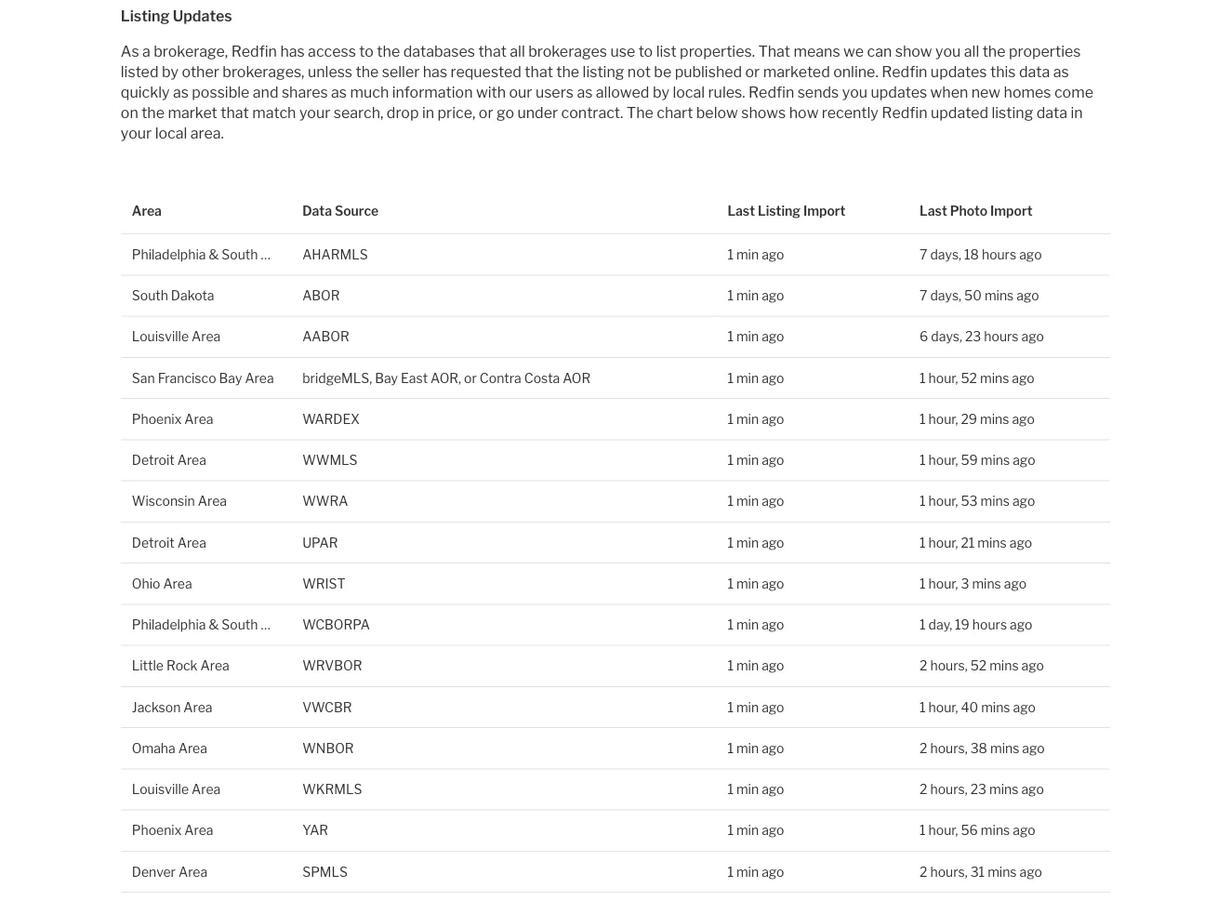 Task type: describe. For each thing, give the bounding box(es) containing it.
2 in from the left
[[1071, 103, 1084, 121]]

hour, for 59
[[929, 453, 959, 468]]

& for aharmls
[[209, 247, 219, 263]]

users
[[536, 83, 574, 101]]

the up seller
[[377, 42, 400, 60]]

min for 1 hour, 52 mins ago
[[737, 370, 759, 386]]

7 days, 50 mins ago
[[920, 288, 1040, 304]]

redfin up brokerages,
[[231, 42, 277, 60]]

2 all from the left
[[965, 42, 980, 60]]

6
[[920, 329, 929, 345]]

when
[[931, 83, 969, 101]]

louisville area for wkrmls
[[132, 782, 221, 798]]

1 day, 19 hours ago
[[920, 617, 1033, 633]]

mins for 2 hours, 38 mins ago
[[991, 741, 1020, 757]]

yar
[[303, 823, 329, 839]]

hour, for 52
[[929, 370, 959, 386]]

0 vertical spatial by
[[162, 62, 179, 80]]

contra
[[480, 370, 522, 386]]

on
[[121, 103, 138, 121]]

rules.
[[708, 83, 746, 101]]

0 vertical spatial listing
[[121, 7, 170, 25]]

access
[[308, 42, 356, 60]]

listed
[[121, 62, 159, 80]]

1 in from the left
[[422, 103, 435, 121]]

a
[[142, 42, 151, 60]]

area.
[[191, 124, 224, 142]]

1 min ago for 1 hour, 3 mins ago
[[728, 576, 785, 592]]

mins for 1 hour, 52 mins ago
[[981, 370, 1010, 386]]

east
[[401, 370, 428, 386]]

hours, for 38
[[931, 741, 968, 757]]

denver area
[[132, 864, 208, 880]]

& for wcborpa
[[209, 617, 219, 633]]

1 horizontal spatial listing
[[992, 103, 1034, 121]]

hour, for 56
[[929, 823, 959, 839]]

wisconsin
[[132, 494, 195, 510]]

as up the "contract." on the top of the page
[[577, 83, 593, 101]]

1 hour, 56 mins ago
[[920, 823, 1036, 839]]

1 horizontal spatial local
[[673, 83, 705, 101]]

1 hour, 3 mins ago
[[920, 576, 1027, 592]]

price,
[[438, 103, 476, 121]]

spmls
[[303, 864, 348, 880]]

the
[[627, 103, 654, 121]]

mins for 2 hours, 23 mins ago
[[990, 782, 1019, 798]]

as
[[121, 42, 139, 60]]

south for aharmls
[[222, 247, 258, 263]]

1 min ago for 7 days, 50 mins ago
[[728, 288, 785, 304]]

0 vertical spatial that
[[479, 42, 507, 60]]

min for 1 day, 19 hours ago
[[737, 617, 759, 633]]

philadelphia for wcborpa
[[132, 617, 206, 633]]

quickly
[[121, 83, 170, 101]]

1 min ago for 1 hour, 53 mins ago
[[728, 494, 785, 510]]

phoenix area for yar
[[132, 823, 213, 839]]

phoenix for wardex
[[132, 411, 182, 427]]

wrist
[[303, 576, 346, 592]]

0 horizontal spatial or
[[464, 370, 477, 386]]

2 hours, 23 mins ago
[[920, 782, 1045, 798]]

days, for 23
[[932, 329, 963, 345]]

import for last photo import
[[991, 203, 1033, 219]]

the up much
[[356, 62, 379, 80]]

the up the this
[[983, 42, 1006, 60]]

published
[[675, 62, 743, 80]]

min for 2 hours, 38 mins ago
[[737, 741, 759, 757]]

hour, for 21
[[929, 535, 959, 551]]

min for 1 hour, 21 mins ago
[[737, 535, 759, 551]]

can
[[868, 42, 892, 60]]

vwcbr
[[303, 700, 352, 715]]

1 horizontal spatial updates
[[931, 62, 988, 80]]

abor
[[303, 288, 340, 304]]

38
[[971, 741, 988, 757]]

area for wkrmls
[[192, 782, 221, 798]]

san
[[132, 370, 155, 386]]

new
[[972, 83, 1001, 101]]

list
[[656, 42, 677, 60]]

costa
[[524, 370, 560, 386]]

52 for hour,
[[961, 370, 978, 386]]

aharmls
[[303, 247, 368, 263]]

area for upar
[[177, 535, 206, 551]]

2 hours, 31 mins ago
[[920, 864, 1043, 880]]

much
[[350, 83, 389, 101]]

upar
[[303, 535, 338, 551]]

come
[[1055, 83, 1094, 101]]

7 days, 18 hours ago
[[920, 247, 1042, 263]]

chart
[[657, 103, 693, 121]]

aor,
[[431, 370, 462, 386]]

francisco
[[158, 370, 216, 386]]

possible
[[192, 83, 250, 101]]

1 min ago for 2 hours, 38 mins ago
[[728, 741, 785, 757]]

1 min ago for 1 hour, 21 mins ago
[[728, 535, 785, 551]]

wwra
[[303, 494, 348, 510]]

2 hours, 52 mins ago
[[920, 658, 1045, 674]]

aor
[[563, 370, 591, 386]]

shares
[[282, 83, 328, 101]]

other
[[182, 62, 219, 80]]

hours, for 52
[[931, 658, 968, 674]]

wkrmls
[[303, 782, 362, 798]]

omaha area
[[132, 741, 207, 757]]

days, for 50
[[931, 288, 962, 304]]

min for 2 hours, 52 mins ago
[[737, 658, 759, 674]]

last listing import
[[728, 203, 846, 219]]

area for yar
[[184, 823, 213, 839]]

detroit area for upar
[[132, 535, 206, 551]]

1 min ago for 2 hours, 23 mins ago
[[728, 782, 785, 798]]

0 vertical spatial data
[[1020, 62, 1051, 80]]

1 vertical spatial updates
[[871, 83, 928, 101]]

hours for 18
[[982, 247, 1017, 263]]

min for 1 hour, 59 mins ago
[[737, 453, 759, 468]]

3
[[961, 576, 970, 592]]

1 min ago for 7 days, 18 hours ago
[[728, 247, 785, 263]]

philadelphia for aharmls
[[132, 247, 206, 263]]

means
[[794, 42, 841, 60]]

import for last listing import
[[804, 203, 846, 219]]

we
[[844, 42, 864, 60]]

the down brokerages
[[557, 62, 580, 80]]

area for aabor
[[192, 329, 221, 345]]

wcborpa
[[303, 617, 370, 633]]

hours, for 31
[[931, 864, 968, 880]]

6 days, 23 hours ago
[[920, 329, 1045, 345]]

information
[[392, 83, 473, 101]]

ohio
[[132, 576, 160, 592]]

56
[[961, 823, 979, 839]]

1 vertical spatial south
[[132, 288, 168, 304]]

brokerages
[[529, 42, 608, 60]]

wnbor
[[303, 741, 354, 757]]

dakota
[[171, 288, 214, 304]]

louisville for aabor
[[132, 329, 189, 345]]

not
[[628, 62, 651, 80]]

1 hour, 40 mins ago
[[920, 700, 1036, 715]]

area for wwmls
[[177, 453, 206, 468]]

area right the 'rock'
[[201, 658, 230, 674]]

last photo import
[[920, 203, 1033, 219]]

1 min ago for 2 hours, 31 mins ago
[[728, 864, 785, 880]]

2 for 2 hours, 52 mins ago
[[920, 658, 928, 674]]

29
[[961, 411, 978, 427]]

day,
[[929, 617, 953, 633]]

last for last photo import
[[920, 203, 948, 219]]

sends
[[798, 83, 839, 101]]

ohio area
[[132, 576, 192, 592]]

50
[[965, 288, 982, 304]]

philadelphia & south new jersey for wcborpa
[[132, 617, 331, 633]]

hour, for 3
[[929, 576, 959, 592]]

1 vertical spatial data
[[1037, 103, 1068, 121]]

mins for 2 hours, 31 mins ago
[[988, 864, 1017, 880]]

wrvbor
[[303, 658, 362, 674]]

market
[[168, 103, 218, 121]]

below
[[697, 103, 739, 121]]

0 vertical spatial you
[[936, 42, 961, 60]]

under
[[518, 103, 558, 121]]

match
[[252, 103, 296, 121]]



Task type: vqa. For each thing, say whether or not it's contained in the screenshot.


Task type: locate. For each thing, give the bounding box(es) containing it.
wardex
[[303, 411, 360, 427]]

bay right "francisco"
[[219, 370, 242, 386]]

2 1 min ago from the top
[[728, 288, 785, 304]]

10 min from the top
[[737, 617, 759, 633]]

redfin right recently
[[882, 103, 928, 121]]

52
[[961, 370, 978, 386], [971, 658, 987, 674]]

14 1 min ago from the top
[[728, 782, 785, 798]]

little rock area
[[132, 658, 230, 674]]

hour, left 59
[[929, 453, 959, 468]]

1 vertical spatial local
[[155, 124, 187, 142]]

that up users
[[525, 62, 553, 80]]

jersey for wcborpa
[[291, 617, 331, 633]]

allowed
[[596, 83, 650, 101]]

phoenix area down "francisco"
[[132, 411, 213, 427]]

2 philadelphia & south new jersey from the top
[[132, 617, 331, 633]]

days, left "50"
[[931, 288, 962, 304]]

area right denver
[[179, 864, 208, 880]]

1 2 from the top
[[920, 658, 928, 674]]

new left aharmls
[[261, 247, 289, 263]]

that up requested
[[479, 42, 507, 60]]

min for 1 hour, 40 mins ago
[[737, 700, 759, 715]]

2 louisville from the top
[[132, 782, 189, 798]]

2 left 31
[[920, 864, 928, 880]]

use
[[611, 42, 636, 60]]

1
[[728, 247, 734, 263], [728, 288, 734, 304], [728, 329, 734, 345], [728, 370, 734, 386], [920, 370, 926, 386], [728, 411, 734, 427], [920, 411, 926, 427], [728, 453, 734, 468], [920, 453, 926, 468], [728, 494, 734, 510], [920, 494, 926, 510], [728, 535, 734, 551], [920, 535, 926, 551], [728, 576, 734, 592], [920, 576, 926, 592], [728, 617, 734, 633], [920, 617, 926, 633], [728, 658, 734, 674], [728, 700, 734, 715], [920, 700, 926, 715], [728, 741, 734, 757], [728, 782, 734, 798], [728, 823, 734, 839], [920, 823, 926, 839], [728, 864, 734, 880]]

1 7 from the top
[[920, 247, 928, 263]]

area right "francisco"
[[245, 370, 274, 386]]

6 hour, from the top
[[929, 576, 959, 592]]

1 min ago for 1 day, 19 hours ago
[[728, 617, 785, 633]]

2 hours, from the top
[[931, 741, 968, 757]]

3 2 from the top
[[920, 782, 928, 798]]

1 last from the left
[[728, 203, 755, 219]]

1 min from the top
[[737, 247, 759, 263]]

2 vertical spatial that
[[221, 103, 249, 121]]

or down that
[[746, 62, 760, 80]]

to
[[359, 42, 374, 60], [639, 42, 653, 60]]

listing
[[121, 7, 170, 25], [758, 203, 801, 219]]

has
[[280, 42, 305, 60], [423, 62, 448, 80]]

1 vertical spatial has
[[423, 62, 448, 80]]

1 vertical spatial phoenix
[[132, 823, 182, 839]]

2 2 from the top
[[920, 741, 928, 757]]

days, for 18
[[931, 247, 962, 263]]

1 vertical spatial louisville
[[132, 782, 189, 798]]

0 vertical spatial days,
[[931, 247, 962, 263]]

2 bay from the left
[[375, 370, 398, 386]]

2 for 2 hours, 38 mins ago
[[920, 741, 928, 757]]

days, left 18
[[931, 247, 962, 263]]

0 horizontal spatial your
[[121, 124, 152, 142]]

52 for hours,
[[971, 658, 987, 674]]

our
[[509, 83, 533, 101]]

3 hour, from the top
[[929, 453, 959, 468]]

4 2 from the top
[[920, 864, 928, 880]]

0 horizontal spatial all
[[510, 42, 525, 60]]

denver
[[132, 864, 176, 880]]

jersey for aharmls
[[291, 247, 331, 263]]

as
[[1054, 62, 1070, 80], [173, 83, 189, 101], [331, 83, 347, 101], [577, 83, 593, 101]]

mins right 31
[[988, 864, 1017, 880]]

1 louisville from the top
[[132, 329, 189, 345]]

brokerage,
[[154, 42, 228, 60]]

listing down homes
[[992, 103, 1034, 121]]

6 min from the top
[[737, 453, 759, 468]]

1 bay from the left
[[219, 370, 242, 386]]

updates down show
[[871, 83, 928, 101]]

hours,
[[931, 658, 968, 674], [931, 741, 968, 757], [931, 782, 968, 798], [931, 864, 968, 880]]

or
[[746, 62, 760, 80], [479, 103, 494, 121], [464, 370, 477, 386]]

8 min from the top
[[737, 535, 759, 551]]

min for 2 hours, 31 mins ago
[[737, 864, 759, 880]]

1 min ago for 1 hour, 56 mins ago
[[728, 823, 785, 839]]

1 min ago for 1 hour, 29 mins ago
[[728, 411, 785, 427]]

area right the ohio
[[163, 576, 192, 592]]

louisville area down the "south dakota"
[[132, 329, 221, 345]]

hours down '7 days, 50 mins ago'
[[985, 329, 1019, 345]]

1 hours, from the top
[[931, 658, 968, 674]]

12 1 min ago from the top
[[728, 700, 785, 715]]

1 vertical spatial listing
[[758, 203, 801, 219]]

1 & from the top
[[209, 247, 219, 263]]

and
[[253, 83, 279, 101]]

detroit up wisconsin on the left bottom of page
[[132, 453, 175, 468]]

philadelphia & south new jersey up dakota
[[132, 247, 331, 263]]

40
[[961, 700, 979, 715]]

52 up 1 hour, 40 mins ago
[[971, 658, 987, 674]]

1 jersey from the top
[[291, 247, 331, 263]]

15 min from the top
[[737, 823, 759, 839]]

1 hour, 29 mins ago
[[920, 411, 1035, 427]]

area down wisconsin area
[[177, 535, 206, 551]]

4 hours, from the top
[[931, 864, 968, 880]]

min for 1 hour, 53 mins ago
[[737, 494, 759, 510]]

hours, down day,
[[931, 658, 968, 674]]

area for wwra
[[198, 494, 227, 510]]

0 vertical spatial hours
[[982, 247, 1017, 263]]

hours, left 31
[[931, 864, 968, 880]]

3 hours, from the top
[[931, 782, 968, 798]]

area for wrist
[[163, 576, 192, 592]]

16 min from the top
[[737, 864, 759, 880]]

louisville for wkrmls
[[132, 782, 189, 798]]

louisville area down omaha area
[[132, 782, 221, 798]]

1 min ago for 2 hours, 52 mins ago
[[728, 658, 785, 674]]

updates
[[173, 7, 232, 25]]

1 horizontal spatial by
[[653, 83, 670, 101]]

2 to from the left
[[639, 42, 653, 60]]

1 vertical spatial 23
[[971, 782, 987, 798]]

1 horizontal spatial import
[[991, 203, 1033, 219]]

0 vertical spatial &
[[209, 247, 219, 263]]

min for 1 hour, 3 mins ago
[[737, 576, 759, 592]]

area right jackson
[[184, 700, 213, 715]]

hours, up 56
[[931, 782, 968, 798]]

0 vertical spatial 52
[[961, 370, 978, 386]]

redfin up shows
[[749, 83, 795, 101]]

2 up the "1 hour, 56 mins ago"
[[920, 782, 928, 798]]

south
[[222, 247, 258, 263], [132, 288, 168, 304], [222, 617, 258, 633]]

2 detroit from the top
[[132, 535, 175, 551]]

0 horizontal spatial listing
[[583, 62, 625, 80]]

2 phoenix from the top
[[132, 823, 182, 839]]

be
[[654, 62, 672, 80]]

1 vertical spatial your
[[121, 124, 152, 142]]

new left 'wcborpa'
[[261, 617, 289, 633]]

7 left 18
[[920, 247, 928, 263]]

7 1 min ago from the top
[[728, 494, 785, 510]]

jersey up abor
[[291, 247, 331, 263]]

0 vertical spatial south
[[222, 247, 258, 263]]

1 vertical spatial listing
[[992, 103, 1034, 121]]

1 new from the top
[[261, 247, 289, 263]]

1 vertical spatial phoenix area
[[132, 823, 213, 839]]

listing
[[583, 62, 625, 80], [992, 103, 1034, 121]]

hours right 19
[[973, 617, 1008, 633]]

or right aor,
[[464, 370, 477, 386]]

1 min ago for 6 days, 23 hours ago
[[728, 329, 785, 345]]

has up information
[[423, 62, 448, 80]]

hours for 19
[[973, 617, 1008, 633]]

new for aharmls
[[261, 247, 289, 263]]

7 for 7 days, 18 hours ago
[[920, 247, 928, 263]]

phoenix down san
[[132, 411, 182, 427]]

53
[[961, 494, 978, 510]]

2 phoenix area from the top
[[132, 823, 213, 839]]

mins for 1 hour, 3 mins ago
[[973, 576, 1002, 592]]

0 vertical spatial new
[[261, 247, 289, 263]]

1 hour, from the top
[[929, 370, 959, 386]]

11 min from the top
[[737, 658, 759, 674]]

2 7 from the top
[[920, 288, 928, 304]]

mins for 1 hour, 21 mins ago
[[978, 535, 1007, 551]]

jersey
[[291, 247, 331, 263], [291, 617, 331, 633]]

in down information
[[422, 103, 435, 121]]

1 min ago
[[728, 247, 785, 263], [728, 288, 785, 304], [728, 329, 785, 345], [728, 370, 785, 386], [728, 411, 785, 427], [728, 453, 785, 468], [728, 494, 785, 510], [728, 535, 785, 551], [728, 576, 785, 592], [728, 617, 785, 633], [728, 658, 785, 674], [728, 700, 785, 715], [728, 741, 785, 757], [728, 782, 785, 798], [728, 823, 785, 839], [728, 864, 785, 880]]

mins right 53
[[981, 494, 1010, 510]]

1 horizontal spatial listing
[[758, 203, 801, 219]]

1 horizontal spatial to
[[639, 42, 653, 60]]

phoenix area
[[132, 411, 213, 427], [132, 823, 213, 839]]

1 vertical spatial hours
[[985, 329, 1019, 345]]

0 vertical spatial detroit
[[132, 453, 175, 468]]

18
[[965, 247, 980, 263]]

2 horizontal spatial that
[[525, 62, 553, 80]]

1 horizontal spatial has
[[423, 62, 448, 80]]

2 vertical spatial or
[[464, 370, 477, 386]]

1 vertical spatial philadelphia
[[132, 617, 206, 633]]

online.
[[834, 62, 879, 80]]

0 vertical spatial phoenix area
[[132, 411, 213, 427]]

south dakota
[[132, 288, 214, 304]]

all up requested
[[510, 42, 525, 60]]

1 min ago for 1 hour, 40 mins ago
[[728, 700, 785, 715]]

1 vertical spatial by
[[653, 83, 670, 101]]

6 1 min ago from the top
[[728, 453, 785, 468]]

1 horizontal spatial last
[[920, 203, 948, 219]]

hour,
[[929, 370, 959, 386], [929, 411, 959, 427], [929, 453, 959, 468], [929, 494, 959, 510], [929, 535, 959, 551], [929, 576, 959, 592], [929, 700, 959, 715], [929, 823, 959, 839]]

5 hour, from the top
[[929, 535, 959, 551]]

0 horizontal spatial by
[[162, 62, 179, 80]]

9 1 min ago from the top
[[728, 576, 785, 592]]

4 hour, from the top
[[929, 494, 959, 510]]

you right show
[[936, 42, 961, 60]]

all up the new
[[965, 42, 980, 60]]

2 louisville area from the top
[[132, 782, 221, 798]]

1 hour, 59 mins ago
[[920, 453, 1036, 468]]

mins for 1 hour, 56 mins ago
[[981, 823, 1011, 839]]

0 horizontal spatial updates
[[871, 83, 928, 101]]

1 horizontal spatial or
[[479, 103, 494, 121]]

or left go
[[479, 103, 494, 121]]

1 min ago for 1 hour, 52 mins ago
[[728, 370, 785, 386]]

data down come
[[1037, 103, 1068, 121]]

1 min ago for 1 hour, 59 mins ago
[[728, 453, 785, 468]]

hours, left 38
[[931, 741, 968, 757]]

0 vertical spatial local
[[673, 83, 705, 101]]

hours right 18
[[982, 247, 1017, 263]]

local
[[673, 83, 705, 101], [155, 124, 187, 142]]

phoenix up denver
[[132, 823, 182, 839]]

photo
[[950, 203, 988, 219]]

your down on
[[121, 124, 152, 142]]

10 1 min ago from the top
[[728, 617, 785, 633]]

2 detroit area from the top
[[132, 535, 206, 551]]

0 horizontal spatial has
[[280, 42, 305, 60]]

0 vertical spatial 7
[[920, 247, 928, 263]]

area down omaha area
[[192, 782, 221, 798]]

hour, left "40"
[[929, 700, 959, 715]]

jackson area
[[132, 700, 213, 715]]

14 min from the top
[[737, 782, 759, 798]]

1 vertical spatial detroit area
[[132, 535, 206, 551]]

0 vertical spatial phoenix
[[132, 411, 182, 427]]

bay left "east"
[[375, 370, 398, 386]]

9 min from the top
[[737, 576, 759, 592]]

1 horizontal spatial all
[[965, 42, 980, 60]]

area up the "south dakota"
[[132, 203, 162, 219]]

updates up "when"
[[931, 62, 988, 80]]

1 import from the left
[[804, 203, 846, 219]]

how
[[790, 103, 819, 121]]

data up homes
[[1020, 62, 1051, 80]]

1 to from the left
[[359, 42, 374, 60]]

hour, left the 21
[[929, 535, 959, 551]]

0 horizontal spatial to
[[359, 42, 374, 60]]

4 min from the top
[[737, 370, 759, 386]]

hour, left 53
[[929, 494, 959, 510]]

7 for 7 days, 50 mins ago
[[920, 288, 928, 304]]

1 horizontal spatial bay
[[375, 370, 398, 386]]

1 detroit from the top
[[132, 453, 175, 468]]

15 1 min ago from the top
[[728, 823, 785, 839]]

go
[[497, 103, 515, 121]]

brokerages,
[[223, 62, 305, 80]]

rock
[[166, 658, 198, 674]]

as down 'unless'
[[331, 83, 347, 101]]

0 vertical spatial 23
[[966, 329, 982, 345]]

1 vertical spatial or
[[479, 103, 494, 121]]

min for 7 days, 50 mins ago
[[737, 288, 759, 304]]

2
[[920, 658, 928, 674], [920, 741, 928, 757], [920, 782, 928, 798], [920, 864, 928, 880]]

area for spmls
[[179, 864, 208, 880]]

philadelphia up the "south dakota"
[[132, 247, 206, 263]]

0 vertical spatial louisville
[[132, 329, 189, 345]]

0 vertical spatial listing
[[583, 62, 625, 80]]

2 philadelphia from the top
[[132, 617, 206, 633]]

as up come
[[1054, 62, 1070, 80]]

0 vertical spatial detroit area
[[132, 453, 206, 468]]

unless
[[308, 62, 353, 80]]

area for wnbor
[[178, 741, 207, 757]]

with
[[476, 83, 506, 101]]

1 philadelphia & south new jersey from the top
[[132, 247, 331, 263]]

mins up 1 hour, 40 mins ago
[[990, 658, 1019, 674]]

0 vertical spatial jersey
[[291, 247, 331, 263]]

0 vertical spatial louisville area
[[132, 329, 221, 345]]

0 vertical spatial updates
[[931, 62, 988, 80]]

1 detroit area from the top
[[132, 453, 206, 468]]

min for 1 hour, 29 mins ago
[[737, 411, 759, 427]]

mins down 6 days, 23 hours ago
[[981, 370, 1010, 386]]

1 vertical spatial days,
[[931, 288, 962, 304]]

hour, for 40
[[929, 700, 959, 715]]

louisville area for aabor
[[132, 329, 221, 345]]

recently
[[822, 103, 879, 121]]

0 horizontal spatial that
[[221, 103, 249, 121]]

detroit for wwmls
[[132, 453, 175, 468]]

1 all from the left
[[510, 42, 525, 60]]

redfin
[[231, 42, 277, 60], [882, 62, 928, 80], [749, 83, 795, 101], [882, 103, 928, 121]]

mins for 1 hour, 53 mins ago
[[981, 494, 1010, 510]]

area down san francisco bay area at left top
[[184, 411, 213, 427]]

3 min from the top
[[737, 329, 759, 345]]

hour, left 29
[[929, 411, 959, 427]]

2 last from the left
[[920, 203, 948, 219]]

2 hour, from the top
[[929, 411, 959, 427]]

1 vertical spatial new
[[261, 617, 289, 633]]

0 horizontal spatial you
[[843, 83, 868, 101]]

7 hour, from the top
[[929, 700, 959, 715]]

7 min from the top
[[737, 494, 759, 510]]

1 phoenix area from the top
[[132, 411, 213, 427]]

2 down 1 day, 19 hours ago
[[920, 658, 928, 674]]

data
[[303, 203, 332, 219]]

hours for 23
[[985, 329, 1019, 345]]

7 up 6
[[920, 288, 928, 304]]

hour, for 53
[[929, 494, 959, 510]]

mins for 1 hour, 59 mins ago
[[981, 453, 1011, 468]]

properties
[[1009, 42, 1081, 60]]

3 1 min ago from the top
[[728, 329, 785, 345]]

drop
[[387, 103, 419, 121]]

2 for 2 hours, 31 mins ago
[[920, 864, 928, 880]]

1 hour, 53 mins ago
[[920, 494, 1036, 510]]

8 hour, from the top
[[929, 823, 959, 839]]

1 phoenix from the top
[[132, 411, 182, 427]]

local up the chart on the top right of the page
[[673, 83, 705, 101]]

mins
[[985, 288, 1014, 304], [981, 370, 1010, 386], [981, 411, 1010, 427], [981, 453, 1011, 468], [981, 494, 1010, 510], [978, 535, 1007, 551], [973, 576, 1002, 592], [990, 658, 1019, 674], [982, 700, 1011, 715], [991, 741, 1020, 757], [990, 782, 1019, 798], [981, 823, 1011, 839], [988, 864, 1017, 880]]

by down brokerage, on the left of the page
[[162, 62, 179, 80]]

8 1 min ago from the top
[[728, 535, 785, 551]]

min for 7 days, 18 hours ago
[[737, 247, 759, 263]]

0 horizontal spatial in
[[422, 103, 435, 121]]

0 vertical spatial has
[[280, 42, 305, 60]]

your
[[299, 103, 331, 121], [121, 124, 152, 142]]

23 for hours,
[[971, 782, 987, 798]]

listing up allowed
[[583, 62, 625, 80]]

that down the possible
[[221, 103, 249, 121]]

the down quickly
[[142, 103, 165, 121]]

phoenix
[[132, 411, 182, 427], [132, 823, 182, 839]]

phoenix area up denver area
[[132, 823, 213, 839]]

louisville down the "south dakota"
[[132, 329, 189, 345]]

all
[[510, 42, 525, 60], [965, 42, 980, 60]]

1 vertical spatial 7
[[920, 288, 928, 304]]

days, right 6
[[932, 329, 963, 345]]

you down "online." on the right top
[[843, 83, 868, 101]]

detroit
[[132, 453, 175, 468], [132, 535, 175, 551]]

1 hour, 21 mins ago
[[920, 535, 1033, 551]]

1 horizontal spatial that
[[479, 42, 507, 60]]

2 min from the top
[[737, 288, 759, 304]]

as up market
[[173, 83, 189, 101]]

1 vertical spatial that
[[525, 62, 553, 80]]

homes
[[1004, 83, 1052, 101]]

mins right 3
[[973, 576, 1002, 592]]

min for 6 days, 23 hours ago
[[737, 329, 759, 345]]

2 & from the top
[[209, 617, 219, 633]]

min for 1 hour, 56 mins ago
[[737, 823, 759, 839]]

5 min from the top
[[737, 411, 759, 427]]

0 vertical spatial philadelphia & south new jersey
[[132, 247, 331, 263]]

1 vertical spatial you
[[843, 83, 868, 101]]

1 vertical spatial jersey
[[291, 617, 331, 633]]

13 min from the top
[[737, 741, 759, 757]]

2 vertical spatial south
[[222, 617, 258, 633]]

mins right 29
[[981, 411, 1010, 427]]

detroit area for wwmls
[[132, 453, 206, 468]]

1 horizontal spatial your
[[299, 103, 331, 121]]

1 1 min ago from the top
[[728, 247, 785, 263]]

mins for 2 hours, 52 mins ago
[[990, 658, 1019, 674]]

area for vwcbr
[[184, 700, 213, 715]]

mins right 59
[[981, 453, 1011, 468]]

0 horizontal spatial local
[[155, 124, 187, 142]]

2 horizontal spatial or
[[746, 62, 760, 80]]

2 new from the top
[[261, 617, 289, 633]]

mins right 56
[[981, 823, 1011, 839]]

seller
[[382, 62, 420, 80]]

0 vertical spatial your
[[299, 103, 331, 121]]

you
[[936, 42, 961, 60], [843, 83, 868, 101]]

11 1 min ago from the top
[[728, 658, 785, 674]]

hours, for 23
[[931, 782, 968, 798]]

1 hour, 52 mins ago
[[920, 370, 1035, 386]]

1 vertical spatial philadelphia & south new jersey
[[132, 617, 331, 633]]

local down market
[[155, 124, 187, 142]]

1 philadelphia from the top
[[132, 247, 206, 263]]

area up wisconsin area
[[177, 453, 206, 468]]

2 jersey from the top
[[291, 617, 331, 633]]

south for wcborpa
[[222, 617, 258, 633]]

that
[[759, 42, 791, 60]]

5 1 min ago from the top
[[728, 411, 785, 427]]

2 vertical spatial hours
[[973, 617, 1008, 633]]

mins right the 21
[[978, 535, 1007, 551]]

1 vertical spatial 52
[[971, 658, 987, 674]]

detroit for upar
[[132, 535, 175, 551]]

new for wcborpa
[[261, 617, 289, 633]]

1 horizontal spatial in
[[1071, 103, 1084, 121]]

& up dakota
[[209, 247, 219, 263]]

31
[[971, 864, 985, 880]]

area up denver area
[[184, 823, 213, 839]]

mins for 7 days, 50 mins ago
[[985, 288, 1014, 304]]

louisville down omaha on the bottom of the page
[[132, 782, 189, 798]]

last for last listing import
[[728, 203, 755, 219]]

1 vertical spatial &
[[209, 617, 219, 633]]

0 horizontal spatial listing
[[121, 7, 170, 25]]

phoenix for yar
[[132, 823, 182, 839]]

to left list
[[639, 42, 653, 60]]

2 for 2 hours, 23 mins ago
[[920, 782, 928, 798]]

1 vertical spatial detroit
[[132, 535, 175, 551]]

little
[[132, 658, 164, 674]]

source
[[335, 203, 379, 219]]

detroit area up wisconsin on the left bottom of page
[[132, 453, 206, 468]]

0 horizontal spatial bay
[[219, 370, 242, 386]]

hour, left 3
[[929, 576, 959, 592]]

updated
[[931, 103, 989, 121]]

mins right "40"
[[982, 700, 1011, 715]]

12 min from the top
[[737, 700, 759, 715]]

0 horizontal spatial import
[[804, 203, 846, 219]]

detroit up the ohio
[[132, 535, 175, 551]]

area up san francisco bay area at left top
[[192, 329, 221, 345]]

mins for 1 hour, 29 mins ago
[[981, 411, 1010, 427]]

0 horizontal spatial last
[[728, 203, 755, 219]]

philadelphia & south new jersey for aharmls
[[132, 247, 331, 263]]

2 import from the left
[[991, 203, 1033, 219]]

1 horizontal spatial you
[[936, 42, 961, 60]]

search,
[[334, 103, 384, 121]]

13 1 min ago from the top
[[728, 741, 785, 757]]

redfin down show
[[882, 62, 928, 80]]

0 vertical spatial or
[[746, 62, 760, 80]]

omaha
[[132, 741, 176, 757]]

detroit area
[[132, 453, 206, 468], [132, 535, 206, 551]]

1 vertical spatial louisville area
[[132, 782, 221, 798]]

bridgemls,
[[303, 370, 372, 386]]

0 vertical spatial philadelphia
[[132, 247, 206, 263]]

4 1 min ago from the top
[[728, 370, 785, 386]]

by down be
[[653, 83, 670, 101]]

mins right 38
[[991, 741, 1020, 757]]

mins right "50"
[[985, 288, 1014, 304]]

min
[[737, 247, 759, 263], [737, 288, 759, 304], [737, 329, 759, 345], [737, 370, 759, 386], [737, 411, 759, 427], [737, 453, 759, 468], [737, 494, 759, 510], [737, 535, 759, 551], [737, 576, 759, 592], [737, 617, 759, 633], [737, 658, 759, 674], [737, 700, 759, 715], [737, 741, 759, 757], [737, 782, 759, 798], [737, 823, 759, 839], [737, 864, 759, 880]]

area for wardex
[[184, 411, 213, 427]]

mins for 1 hour, 40 mins ago
[[982, 700, 1011, 715]]

23 for days,
[[966, 329, 982, 345]]

marketed
[[764, 62, 831, 80]]

jersey down wrist at the bottom left
[[291, 617, 331, 633]]

hour, for 29
[[929, 411, 959, 427]]

1 louisville area from the top
[[132, 329, 221, 345]]

2 vertical spatial days,
[[932, 329, 963, 345]]

16 1 min ago from the top
[[728, 864, 785, 880]]

min for 2 hours, 23 mins ago
[[737, 782, 759, 798]]



